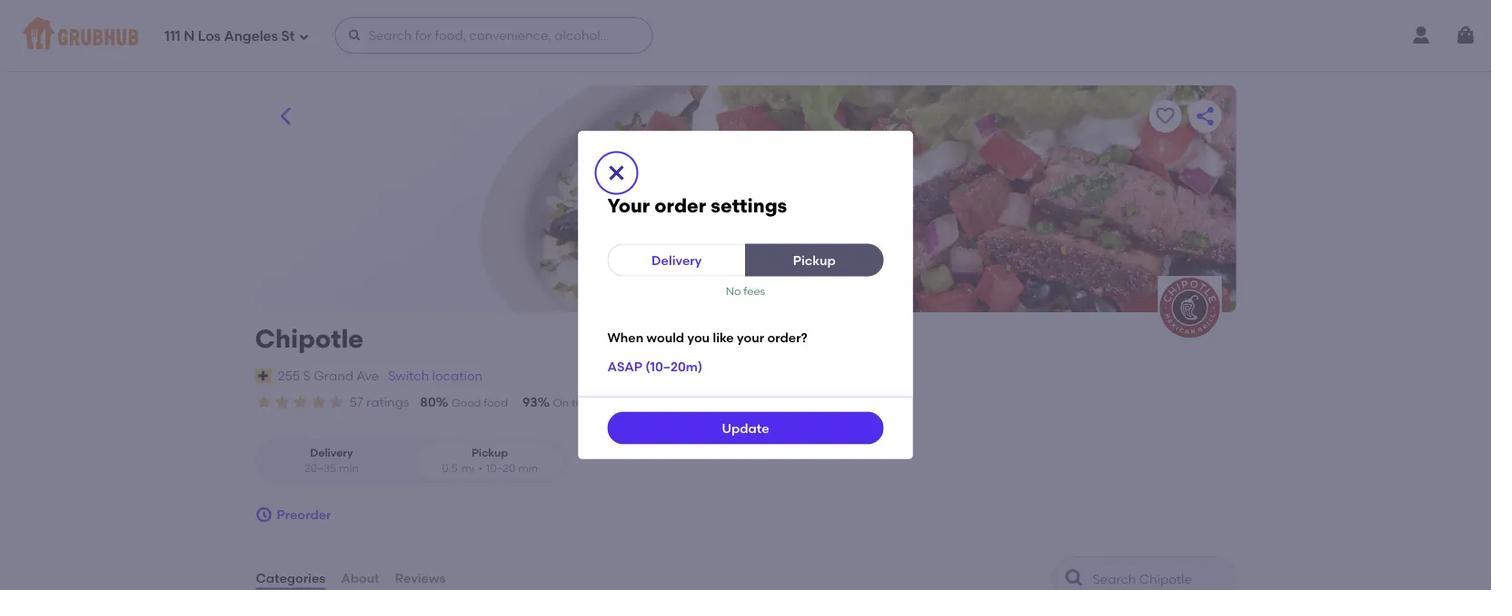 Task type: vqa. For each thing, say whether or not it's contained in the screenshot.
Save this restaurant image on the right top of page
yes



Task type: describe. For each thing, give the bounding box(es) containing it.
categories button
[[255, 546, 326, 591]]

preorder
[[277, 507, 331, 523]]

255
[[278, 368, 300, 384]]

time
[[572, 397, 595, 410]]

n
[[184, 28, 195, 45]]

subscription pass image
[[255, 369, 273, 383]]

categories
[[256, 571, 325, 587]]

1 horizontal spatial svg image
[[348, 28, 362, 43]]

good
[[451, 397, 481, 410]]

save this restaurant image
[[1155, 105, 1176, 127]]

option group containing delivery 20–35 min
[[255, 438, 567, 484]]

chipotle logo image
[[1158, 276, 1222, 340]]

93
[[523, 395, 538, 410]]

on time delivery
[[553, 397, 639, 410]]

st
[[281, 28, 295, 45]]

preorder button
[[255, 499, 331, 532]]

2 horizontal spatial svg image
[[606, 162, 627, 184]]

asap (10–20m)
[[607, 359, 703, 374]]

reviews button
[[394, 546, 446, 591]]

pickup 0.5 mi • 10–20 min
[[442, 446, 538, 475]]

when would you like your order?
[[607, 330, 808, 345]]

80
[[420, 395, 436, 410]]

(10–20m)
[[645, 359, 703, 374]]

255 s grand ave button
[[277, 366, 380, 386]]

your
[[607, 194, 650, 217]]

reviews
[[395, 571, 446, 587]]

asap (10–20m) button
[[607, 350, 703, 383]]

mi
[[461, 462, 474, 475]]

switch location
[[388, 368, 483, 384]]

order for your
[[655, 194, 706, 217]]

your order settings
[[607, 194, 787, 217]]

svg image inside "main navigation" navigation
[[1455, 25, 1477, 46]]

you
[[687, 330, 710, 345]]

delivery 20–35 min
[[305, 446, 359, 475]]

pickup for pickup
[[793, 252, 836, 268]]

no fees
[[726, 285, 765, 298]]

about
[[341, 571, 379, 587]]

s
[[303, 368, 311, 384]]

Search Chipotle search field
[[1091, 571, 1230, 588]]

min inside pickup 0.5 mi • 10–20 min
[[518, 462, 538, 475]]

delivery
[[598, 397, 639, 410]]

57
[[349, 395, 363, 410]]

order?
[[767, 330, 808, 345]]

correct
[[683, 397, 724, 410]]

about button
[[340, 546, 380, 591]]

111 n los angeles st
[[164, 28, 295, 45]]

settings
[[711, 194, 787, 217]]

57 ratings
[[349, 395, 409, 410]]

switch location button
[[387, 366, 484, 386]]

ratings
[[366, 395, 409, 410]]

asap
[[607, 359, 642, 374]]

when
[[607, 330, 644, 345]]

angeles
[[224, 28, 278, 45]]



Task type: locate. For each thing, give the bounding box(es) containing it.
20–35
[[305, 462, 336, 475]]

0 vertical spatial svg image
[[1455, 25, 1477, 46]]

78
[[653, 395, 667, 410]]

pickup button
[[745, 244, 884, 277]]

delivery up the 20–35
[[310, 446, 353, 460]]

svg image
[[1455, 25, 1477, 46], [255, 506, 273, 524]]

order for correct
[[726, 397, 755, 410]]

255 s grand ave
[[278, 368, 379, 384]]

pickup up order?
[[793, 252, 836, 268]]

no
[[726, 285, 741, 298]]

pickup
[[793, 252, 836, 268], [472, 446, 508, 460]]

main navigation navigation
[[0, 0, 1491, 71]]

0.5
[[442, 462, 458, 475]]

0 horizontal spatial order
[[655, 194, 706, 217]]

delivery button
[[607, 244, 746, 277]]

svg image inside the preorder button
[[255, 506, 273, 524]]

share icon image
[[1195, 105, 1216, 127]]

like
[[713, 330, 734, 345]]

min right the 20–35
[[339, 462, 359, 475]]

chipotle
[[255, 324, 364, 354]]

0 vertical spatial delivery
[[652, 252, 702, 268]]

delivery
[[652, 252, 702, 268], [310, 446, 353, 460]]

pickup for pickup 0.5 mi • 10–20 min
[[472, 446, 508, 460]]

•
[[478, 462, 482, 475]]

1 vertical spatial svg image
[[255, 506, 273, 524]]

10–20
[[486, 462, 516, 475]]

1 vertical spatial order
[[726, 397, 755, 410]]

would
[[647, 330, 684, 345]]

svg image
[[348, 28, 362, 43], [299, 31, 309, 42], [606, 162, 627, 184]]

delivery down your order settings
[[652, 252, 702, 268]]

min
[[339, 462, 359, 475], [518, 462, 538, 475]]

switch
[[388, 368, 429, 384]]

pickup inside pickup button
[[793, 252, 836, 268]]

1 horizontal spatial pickup
[[793, 252, 836, 268]]

update button
[[607, 412, 884, 445]]

0 vertical spatial order
[[655, 194, 706, 217]]

1 vertical spatial delivery
[[310, 446, 353, 460]]

0 horizontal spatial pickup
[[472, 446, 508, 460]]

1 min from the left
[[339, 462, 359, 475]]

search icon image
[[1064, 568, 1085, 590]]

delivery inside button
[[652, 252, 702, 268]]

0 horizontal spatial min
[[339, 462, 359, 475]]

update
[[722, 421, 769, 436]]

fees
[[744, 285, 765, 298]]

1 horizontal spatial svg image
[[1455, 25, 1477, 46]]

min inside delivery 20–35 min
[[339, 462, 359, 475]]

save this restaurant button
[[1149, 100, 1182, 133]]

order
[[655, 194, 706, 217], [726, 397, 755, 410]]

correct order
[[683, 397, 755, 410]]

0 horizontal spatial svg image
[[299, 31, 309, 42]]

good food
[[451, 397, 508, 410]]

order right your
[[655, 194, 706, 217]]

los
[[198, 28, 221, 45]]

0 horizontal spatial svg image
[[255, 506, 273, 524]]

delivery inside delivery 20–35 min
[[310, 446, 353, 460]]

min right the 10–20
[[518, 462, 538, 475]]

1 horizontal spatial delivery
[[652, 252, 702, 268]]

food
[[484, 397, 508, 410]]

your
[[737, 330, 764, 345]]

option group
[[255, 438, 567, 484]]

location
[[432, 368, 483, 384]]

delivery for delivery
[[652, 252, 702, 268]]

on
[[553, 397, 569, 410]]

caret left icon image
[[275, 105, 297, 127]]

1 horizontal spatial order
[[726, 397, 755, 410]]

2 min from the left
[[518, 462, 538, 475]]

grand
[[314, 368, 353, 384]]

1 vertical spatial pickup
[[472, 446, 508, 460]]

pickup up •
[[472, 446, 508, 460]]

1 horizontal spatial min
[[518, 462, 538, 475]]

0 vertical spatial pickup
[[793, 252, 836, 268]]

0 horizontal spatial delivery
[[310, 446, 353, 460]]

ave
[[356, 368, 379, 384]]

order up update
[[726, 397, 755, 410]]

111
[[164, 28, 181, 45]]

delivery for delivery 20–35 min
[[310, 446, 353, 460]]

pickup inside pickup 0.5 mi • 10–20 min
[[472, 446, 508, 460]]

star icon image
[[255, 393, 273, 412], [273, 393, 291, 412], [291, 393, 309, 412], [309, 393, 328, 412], [328, 393, 346, 412], [328, 393, 346, 412]]



